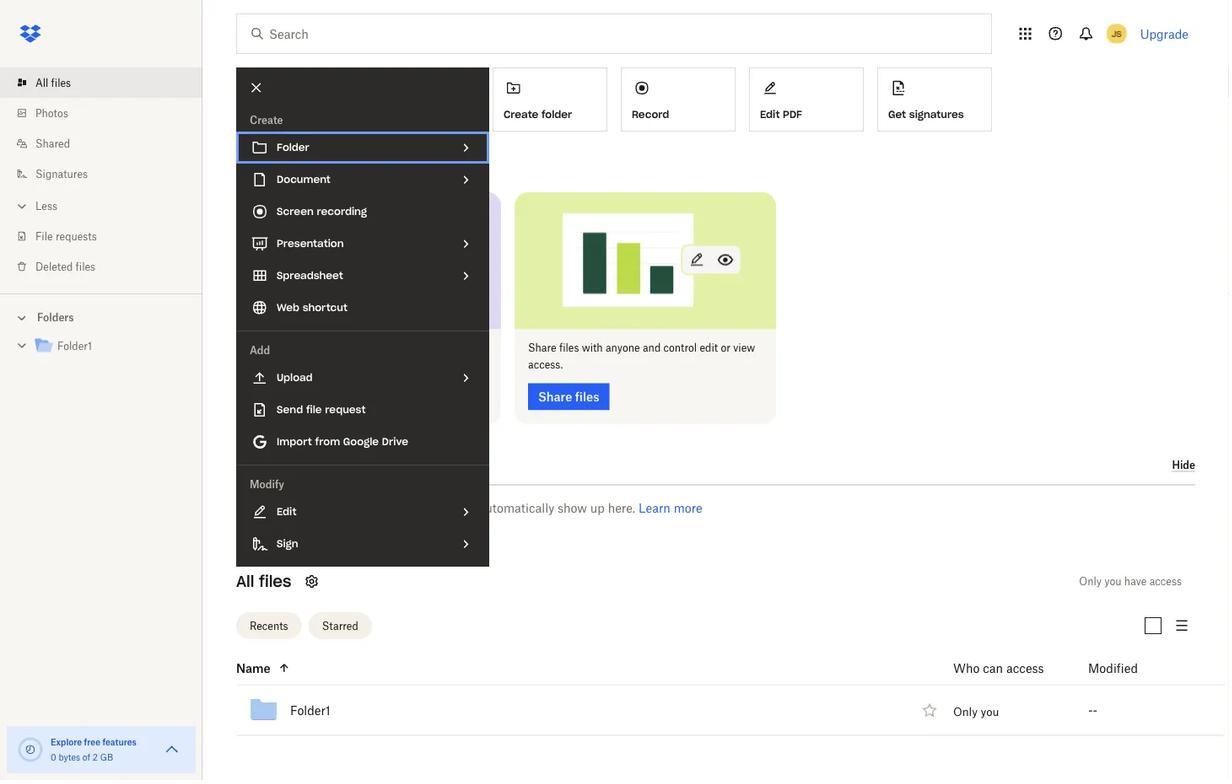 Task type: locate. For each thing, give the bounding box(es) containing it.
0 horizontal spatial and
[[450, 342, 468, 354]]

-
[[1088, 703, 1093, 718], [1093, 703, 1098, 718]]

1 horizontal spatial access
[[1150, 575, 1182, 588]]

up
[[590, 501, 605, 516]]

list containing all files
[[0, 57, 203, 294]]

1 horizontal spatial get
[[889, 108, 906, 121]]

edit up sign
[[277, 505, 297, 519]]

pdf
[[783, 108, 802, 121]]

you
[[261, 501, 281, 516], [1105, 575, 1122, 588], [981, 705, 999, 719]]

you left have
[[1105, 575, 1122, 588]]

name
[[236, 661, 271, 675]]

folder menu item
[[236, 132, 489, 164]]

edit inside button
[[760, 108, 780, 121]]

1 horizontal spatial create
[[504, 108, 539, 121]]

create
[[504, 108, 539, 121], [250, 113, 283, 126]]

0 horizontal spatial get
[[236, 155, 257, 169]]

less
[[35, 200, 57, 212]]

2 on from the left
[[380, 342, 392, 354]]

1 from from the top
[[315, 435, 340, 448]]

all files
[[35, 76, 71, 89], [236, 572, 291, 592]]

add to starred image
[[920, 700, 940, 721]]

only left have
[[1080, 575, 1102, 588]]

menu containing folder
[[236, 68, 489, 567]]

and
[[450, 342, 468, 354], [643, 342, 661, 354]]

1 horizontal spatial you
[[981, 705, 999, 719]]

1 horizontal spatial on
[[380, 342, 392, 354]]

import from google drive menu item
[[236, 426, 489, 458]]

all inside all files list item
[[35, 76, 48, 89]]

you right the as
[[261, 501, 281, 516]]

1 horizontal spatial all
[[236, 572, 254, 592]]

files right "share"
[[559, 342, 579, 354]]

1 vertical spatial edit
[[277, 505, 297, 519]]

presentation menu item
[[236, 228, 489, 260]]

all
[[35, 76, 48, 89], [236, 572, 254, 592]]

0 horizontal spatial all
[[35, 76, 48, 89]]

1 vertical spatial only
[[953, 705, 978, 719]]

suggested
[[236, 456, 310, 473]]

only for only you have access
[[1080, 575, 1102, 588]]

create folder button
[[493, 68, 608, 132]]

document menu item
[[236, 164, 489, 196]]

deleted files
[[35, 260, 95, 273]]

0 vertical spatial folder1
[[57, 340, 92, 353]]

--
[[1088, 703, 1098, 718]]

1 vertical spatial folder1 link
[[290, 700, 331, 721]]

signatures
[[909, 108, 964, 121]]

create down close icon
[[250, 113, 283, 126]]

only for only you
[[953, 705, 978, 719]]

upload
[[277, 371, 313, 384]]

on up synced.
[[285, 342, 297, 354]]

0 horizontal spatial create
[[250, 113, 283, 126]]

1 vertical spatial all
[[236, 572, 254, 592]]

activity
[[388, 456, 441, 473]]

list
[[0, 57, 203, 294]]

recents
[[250, 620, 288, 632]]

get left signatures
[[889, 108, 906, 121]]

1 horizontal spatial and
[[643, 342, 661, 354]]

only you
[[953, 705, 999, 719]]

create left folder
[[504, 108, 539, 121]]

get left started
[[236, 155, 257, 169]]

0 vertical spatial all files
[[35, 76, 71, 89]]

0 horizontal spatial access
[[1007, 661, 1044, 675]]

table
[[199, 652, 1225, 736]]

files up photos
[[51, 76, 71, 89]]

spreadsheet menu item
[[236, 260, 489, 292]]

you down can at the right of the page
[[981, 705, 999, 719]]

who
[[953, 661, 980, 675]]

folder1
[[57, 340, 92, 353], [290, 703, 331, 718]]

gb
[[100, 752, 113, 763]]

install on desktop to work on files offline and stay synced.
[[253, 342, 468, 371]]

more
[[674, 501, 703, 516]]

1 and from the left
[[450, 342, 468, 354]]

and inside install on desktop to work on files offline and stay synced.
[[450, 342, 468, 354]]

on right work
[[380, 342, 392, 354]]

0 vertical spatial all
[[35, 76, 48, 89]]

from
[[315, 435, 340, 448], [315, 456, 348, 473]]

files right deleted
[[76, 260, 95, 273]]

1 vertical spatial you
[[1105, 575, 1122, 588]]

0 horizontal spatial with
[[303, 155, 328, 169]]

access
[[1150, 575, 1182, 588], [1007, 661, 1044, 675]]

files inside install on desktop to work on files offline and stay synced.
[[394, 342, 414, 354]]

files left offline
[[394, 342, 414, 354]]

your
[[353, 456, 384, 473]]

from up suggested from your activity on the left
[[315, 435, 340, 448]]

deleted
[[35, 260, 73, 273]]

1 horizontal spatial edit
[[760, 108, 780, 121]]

you inside name folder1, modified 11/16/2023 2:30 pm, element
[[981, 705, 999, 719]]

1 vertical spatial folder1
[[290, 703, 331, 718]]

signatures
[[35, 167, 88, 180]]

from down "import from google drive"
[[315, 456, 348, 473]]

0 horizontal spatial all files
[[35, 76, 71, 89]]

0 vertical spatial from
[[315, 435, 340, 448]]

file requests link
[[14, 221, 203, 251]]

edit
[[760, 108, 780, 121], [277, 505, 297, 519]]

from for google
[[315, 435, 340, 448]]

anyone
[[606, 342, 640, 354]]

folder
[[277, 141, 309, 154]]

0 vertical spatial only
[[1080, 575, 1102, 588]]

get inside get signatures button
[[889, 108, 906, 121]]

create inside button
[[504, 108, 539, 121]]

explore
[[51, 737, 82, 748]]

only
[[1080, 575, 1102, 588], [953, 705, 978, 719]]

with up the document
[[303, 155, 328, 169]]

screen recording menu item
[[236, 196, 489, 228]]

0 vertical spatial get
[[889, 108, 906, 121]]

learn
[[639, 501, 671, 516]]

with left anyone
[[582, 342, 603, 354]]

access right can at the right of the page
[[1007, 661, 1044, 675]]

1 vertical spatial with
[[582, 342, 603, 354]]

menu
[[236, 68, 489, 567]]

show
[[558, 501, 587, 516]]

send
[[277, 403, 303, 416]]

only inside name folder1, modified 11/16/2023 2:30 pm, element
[[953, 705, 978, 719]]

0 horizontal spatial on
[[285, 342, 297, 354]]

1 vertical spatial access
[[1007, 661, 1044, 675]]

1 horizontal spatial with
[[582, 342, 603, 354]]

1 vertical spatial from
[[315, 456, 348, 473]]

files inside list item
[[51, 76, 71, 89]]

2 from from the top
[[315, 456, 348, 473]]

send file request menu item
[[236, 394, 489, 426]]

0 horizontal spatial edit
[[277, 505, 297, 519]]

1 - from the left
[[1088, 703, 1093, 718]]

1 vertical spatial get
[[236, 155, 257, 169]]

started
[[260, 155, 300, 169]]

0 horizontal spatial folder1 link
[[34, 335, 189, 358]]

screen recording
[[277, 205, 367, 218]]

edit inside menu item
[[277, 505, 297, 519]]

edit left pdf
[[760, 108, 780, 121]]

you for use
[[261, 501, 281, 516]]

google
[[343, 435, 379, 448]]

file requests
[[35, 230, 97, 243]]

2 horizontal spatial you
[[1105, 575, 1122, 588]]

share files with anyone and control edit or view access.
[[528, 342, 755, 371]]

access right have
[[1150, 575, 1182, 588]]

0 vertical spatial with
[[303, 155, 328, 169]]

0 horizontal spatial only
[[953, 705, 978, 719]]

edit pdf
[[760, 108, 802, 121]]

request
[[325, 403, 366, 416]]

only right add to starred "icon"
[[953, 705, 978, 719]]

to
[[341, 342, 351, 354]]

dropbox
[[331, 155, 379, 169]]

files
[[51, 76, 71, 89], [76, 260, 95, 273], [394, 342, 414, 354], [559, 342, 579, 354], [259, 572, 291, 592]]

with for files
[[582, 342, 603, 354]]

1 horizontal spatial only
[[1080, 575, 1102, 588]]

all up recents at the left
[[236, 572, 254, 592]]

all files up recents at the left
[[236, 572, 291, 592]]

0
[[51, 752, 56, 763]]

all files up photos
[[35, 76, 71, 89]]

all up photos
[[35, 76, 48, 89]]

with inside share files with anyone and control edit or view access.
[[582, 342, 603, 354]]

with
[[303, 155, 328, 169], [582, 342, 603, 354]]

edit menu item
[[236, 496, 489, 528]]

1 horizontal spatial folder1 link
[[290, 700, 331, 721]]

suggested from your activity
[[236, 456, 441, 473]]

create for create
[[250, 113, 283, 126]]

send file request
[[277, 403, 366, 416]]

and left control
[[643, 342, 661, 354]]

0 vertical spatial edit
[[760, 108, 780, 121]]

0 horizontal spatial folder1
[[57, 340, 92, 353]]

file
[[306, 403, 322, 416]]

recents button
[[236, 613, 302, 640]]

2 vertical spatial you
[[981, 705, 999, 719]]

from inside menu item
[[315, 435, 340, 448]]

dropbox image
[[14, 17, 47, 51]]

2 - from the left
[[1093, 703, 1098, 718]]

1 vertical spatial all files
[[236, 572, 291, 592]]

0 vertical spatial you
[[261, 501, 281, 516]]

2 and from the left
[[643, 342, 661, 354]]

web shortcut
[[277, 301, 348, 314]]

0 horizontal spatial you
[[261, 501, 281, 516]]

can
[[983, 661, 1003, 675]]

requests
[[56, 230, 97, 243]]

photos link
[[14, 98, 203, 128]]

and right offline
[[450, 342, 468, 354]]

on
[[285, 342, 297, 354], [380, 342, 392, 354]]



Task type: vqa. For each thing, say whether or not it's contained in the screenshot.
rightmost a
no



Task type: describe. For each thing, give the bounding box(es) containing it.
get started with dropbox
[[236, 155, 379, 169]]

folders
[[37, 311, 74, 324]]

create for create folder
[[504, 108, 539, 121]]

dropbox,
[[307, 501, 357, 516]]

get for get signatures
[[889, 108, 906, 121]]

table containing name
[[199, 652, 1225, 736]]

who can access
[[953, 661, 1044, 675]]

edit for edit
[[277, 505, 297, 519]]

edit pdf button
[[749, 68, 864, 132]]

1 horizontal spatial folder1
[[290, 703, 331, 718]]

get for get started with dropbox
[[236, 155, 257, 169]]

sign
[[277, 537, 298, 551]]

starred button
[[309, 613, 372, 640]]

suggested
[[360, 501, 418, 516]]

explore free features 0 bytes of 2 gb
[[51, 737, 137, 763]]

offline
[[417, 342, 447, 354]]

web
[[277, 301, 299, 314]]

all files link
[[14, 68, 203, 98]]

upgrade link
[[1141, 27, 1189, 41]]

modified button
[[1088, 658, 1182, 678]]

2
[[93, 752, 98, 763]]

drive
[[382, 435, 408, 448]]

presentation
[[277, 237, 344, 250]]

control
[[664, 342, 697, 354]]

shared link
[[14, 128, 203, 159]]

and inside share files with anyone and control edit or view access.
[[643, 342, 661, 354]]

file
[[35, 230, 53, 243]]

upload menu item
[[236, 362, 489, 394]]

will
[[456, 501, 476, 516]]

0 vertical spatial access
[[1150, 575, 1182, 588]]

signatures link
[[14, 159, 203, 189]]

starred
[[322, 620, 358, 632]]

have
[[1125, 575, 1147, 588]]

less image
[[14, 198, 30, 215]]

edit for edit pdf
[[760, 108, 780, 121]]

of
[[83, 752, 90, 763]]

with for started
[[303, 155, 328, 169]]

here.
[[608, 501, 636, 516]]

screen
[[277, 205, 314, 218]]

name folder1, modified 11/16/2023 2:30 pm, element
[[199, 686, 1225, 736]]

folders button
[[0, 305, 203, 329]]

modified
[[1088, 661, 1138, 675]]

install
[[253, 342, 283, 354]]

or
[[721, 342, 731, 354]]

all files list item
[[0, 68, 203, 98]]

shortcut
[[303, 301, 348, 314]]

photos
[[35, 107, 68, 119]]

files down sign
[[259, 572, 291, 592]]

desktop
[[300, 342, 338, 354]]

upgrade
[[1141, 27, 1189, 41]]

only you have access
[[1080, 575, 1182, 588]]

you for have
[[1105, 575, 1122, 588]]

from for your
[[315, 456, 348, 473]]

work
[[353, 342, 377, 354]]

learn more link
[[639, 501, 703, 516]]

as
[[243, 501, 258, 516]]

get signatures button
[[878, 68, 992, 132]]

web shortcut menu item
[[236, 292, 489, 324]]

close image
[[242, 73, 271, 102]]

1 on from the left
[[285, 342, 297, 354]]

only you button
[[953, 705, 999, 719]]

as you use dropbox, suggested items will automatically show up here. learn more
[[243, 501, 703, 516]]

shared
[[35, 137, 70, 150]]

automatically
[[479, 501, 555, 516]]

deleted files link
[[14, 251, 203, 282]]

recording
[[317, 205, 367, 218]]

free
[[84, 737, 100, 748]]

record button
[[621, 68, 736, 132]]

record
[[632, 108, 669, 121]]

folder
[[542, 108, 572, 121]]

sign menu item
[[236, 528, 489, 560]]

document
[[277, 173, 331, 186]]

bytes
[[59, 752, 80, 763]]

synced.
[[276, 359, 312, 371]]

spreadsheet
[[277, 269, 343, 282]]

all files inside list item
[[35, 76, 71, 89]]

view
[[733, 342, 755, 354]]

get signatures
[[889, 108, 964, 121]]

add
[[250, 344, 270, 356]]

name button
[[236, 658, 912, 678]]

access.
[[528, 359, 563, 371]]

quota usage element
[[17, 737, 44, 764]]

share
[[528, 342, 557, 354]]

features
[[102, 737, 137, 748]]

0 vertical spatial folder1 link
[[34, 335, 189, 358]]

1 horizontal spatial all files
[[236, 572, 291, 592]]

files inside share files with anyone and control edit or view access.
[[559, 342, 579, 354]]

modify
[[250, 478, 284, 491]]

items
[[422, 501, 453, 516]]

import
[[277, 435, 312, 448]]

use
[[284, 501, 304, 516]]

edit
[[700, 342, 718, 354]]



